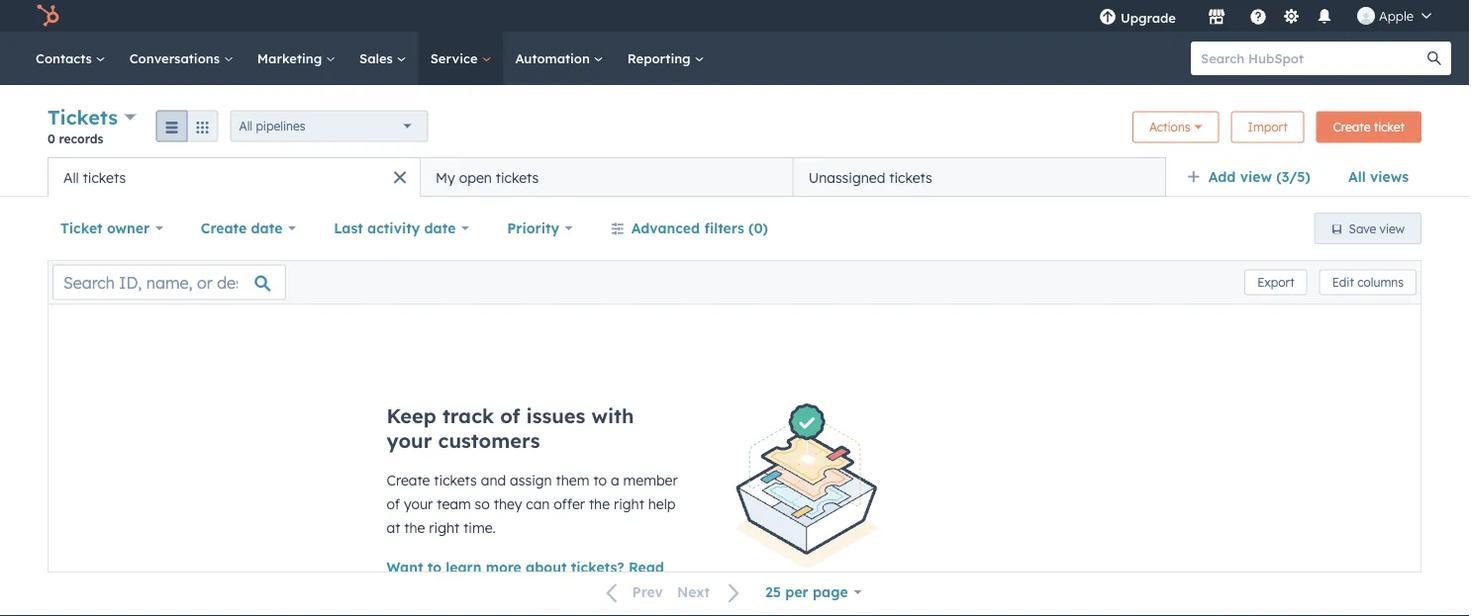 Task type: locate. For each thing, give the bounding box(es) containing it.
create for create date
[[201, 220, 247, 237]]

of right track
[[500, 404, 520, 429]]

a
[[611, 472, 619, 490]]

conversations
[[129, 50, 224, 66]]

1 vertical spatial right
[[429, 520, 460, 537]]

right
[[614, 496, 644, 513], [429, 520, 460, 537]]

marketplaces image
[[1208, 9, 1226, 27]]

pipelines
[[256, 119, 305, 134]]

(3/5)
[[1276, 168, 1311, 186]]

all tickets button
[[48, 157, 420, 197]]

create inside the "create tickets and assign them to a member of your team so they can offer the right help at the right time."
[[387, 472, 430, 490]]

0 vertical spatial your
[[387, 429, 432, 453]]

about
[[526, 559, 567, 577]]

advanced filters (0) button
[[598, 209, 781, 249]]

1 horizontal spatial view
[[1380, 221, 1405, 236]]

1 vertical spatial of
[[387, 496, 400, 513]]

0 horizontal spatial right
[[429, 520, 460, 537]]

1 horizontal spatial right
[[614, 496, 644, 513]]

service link
[[418, 32, 503, 85]]

create inside popup button
[[201, 220, 247, 237]]

25 per page button
[[753, 573, 875, 613]]

notifications button
[[1308, 0, 1342, 32]]

add view (3/5)
[[1209, 168, 1311, 186]]

to up 'knowledge'
[[427, 559, 442, 577]]

your left team
[[404, 496, 433, 513]]

0 horizontal spatial all
[[63, 169, 79, 186]]

keep
[[387, 404, 436, 429]]

edit
[[1332, 275, 1354, 290]]

team
[[437, 496, 471, 513]]

the
[[589, 496, 610, 513], [404, 520, 425, 537], [387, 583, 409, 601]]

search image
[[1428, 51, 1442, 65]]

0 vertical spatial view
[[1240, 168, 1272, 186]]

0 vertical spatial to
[[593, 472, 607, 490]]

right down a
[[614, 496, 644, 513]]

1 vertical spatial to
[[427, 559, 442, 577]]

all left views
[[1348, 168, 1366, 186]]

view right save
[[1380, 221, 1405, 236]]

the right offer
[[589, 496, 610, 513]]

0 horizontal spatial create
[[201, 220, 247, 237]]

tickets down the records
[[83, 169, 126, 186]]

tickets right "open"
[[496, 169, 539, 186]]

date inside last activity date popup button
[[424, 220, 456, 237]]

all for all views
[[1348, 168, 1366, 186]]

2 horizontal spatial all
[[1348, 168, 1366, 186]]

of up at
[[387, 496, 400, 513]]

menu
[[1085, 0, 1446, 32]]

2 horizontal spatial create
[[1333, 120, 1371, 135]]

base
[[493, 583, 525, 601]]

date inside the create date popup button
[[251, 220, 283, 237]]

learn
[[446, 559, 482, 577]]

all inside all pipelines popup button
[[239, 119, 253, 134]]

they
[[494, 496, 522, 513]]

create inside button
[[1333, 120, 1371, 135]]

track
[[442, 404, 494, 429]]

marketing
[[257, 50, 326, 66]]

2 vertical spatial the
[[387, 583, 409, 601]]

automation
[[515, 50, 594, 66]]

help button
[[1242, 0, 1275, 32]]

create date
[[201, 220, 283, 237]]

create left ticket
[[1333, 120, 1371, 135]]

0 horizontal spatial date
[[251, 220, 283, 237]]

25
[[765, 584, 781, 601]]

tickets up team
[[434, 472, 477, 490]]

create down all tickets button
[[201, 220, 247, 237]]

0 horizontal spatial view
[[1240, 168, 1272, 186]]

1 vertical spatial create
[[201, 220, 247, 237]]

can
[[526, 496, 550, 513]]

2 vertical spatial create
[[387, 472, 430, 490]]

all for all pipelines
[[239, 119, 253, 134]]

issues
[[526, 404, 586, 429]]

0 horizontal spatial of
[[387, 496, 400, 513]]

contacts link
[[24, 32, 118, 85]]

tickets inside the "create tickets and assign them to a member of your team so they can offer the right help at the right time."
[[434, 472, 477, 490]]

group
[[156, 110, 218, 142]]

the down want
[[387, 583, 409, 601]]

1 vertical spatial your
[[404, 496, 433, 513]]

1 vertical spatial view
[[1380, 221, 1405, 236]]

them
[[556, 472, 590, 490]]

tickets
[[83, 169, 126, 186], [496, 169, 539, 186], [889, 169, 932, 186], [434, 472, 477, 490]]

group inside tickets banner
[[156, 110, 218, 142]]

menu containing apple
[[1085, 0, 1446, 32]]

1 horizontal spatial all
[[239, 119, 253, 134]]

all left pipelines
[[239, 119, 253, 134]]

create up at
[[387, 472, 430, 490]]

edit columns
[[1332, 275, 1404, 290]]

to left a
[[593, 472, 607, 490]]

marketing link
[[245, 32, 348, 85]]

unassigned
[[809, 169, 886, 186]]

date right activity
[[424, 220, 456, 237]]

1 horizontal spatial date
[[424, 220, 456, 237]]

help
[[648, 496, 676, 513]]

all
[[239, 119, 253, 134], [1348, 168, 1366, 186], [63, 169, 79, 186]]

right down team
[[429, 520, 460, 537]]

all inside all views 'link'
[[1348, 168, 1366, 186]]

priority button
[[494, 209, 586, 249]]

1 horizontal spatial of
[[500, 404, 520, 429]]

prev
[[632, 584, 663, 602]]

all inside all tickets button
[[63, 169, 79, 186]]

0 horizontal spatial to
[[427, 559, 442, 577]]

view
[[1240, 168, 1272, 186], [1380, 221, 1405, 236]]

1 horizontal spatial to
[[593, 472, 607, 490]]

all down 0 records
[[63, 169, 79, 186]]

all for all tickets
[[63, 169, 79, 186]]

Search HubSpot search field
[[1191, 42, 1434, 75]]

add
[[1209, 168, 1236, 186]]

assign
[[510, 472, 552, 490]]

your
[[387, 429, 432, 453], [404, 496, 433, 513]]

menu item
[[1190, 0, 1194, 32]]

export
[[1258, 275, 1295, 290]]

0 vertical spatial create
[[1333, 120, 1371, 135]]

date down all tickets button
[[251, 220, 283, 237]]

0 vertical spatial of
[[500, 404, 520, 429]]

records
[[59, 131, 103, 146]]

of inside the "create tickets and assign them to a member of your team so they can offer the right help at the right time."
[[387, 496, 400, 513]]

the right at
[[404, 520, 425, 537]]

date
[[251, 220, 283, 237], [424, 220, 456, 237]]

view right add
[[1240, 168, 1272, 186]]

tickets banner
[[48, 103, 1422, 157]]

tickets right unassigned
[[889, 169, 932, 186]]

help image
[[1249, 9, 1267, 27]]

2 date from the left
[[424, 220, 456, 237]]

create
[[1333, 120, 1371, 135], [201, 220, 247, 237], [387, 472, 430, 490]]

view inside popup button
[[1240, 168, 1272, 186]]

your inside keep track of issues with your customers
[[387, 429, 432, 453]]

create for create tickets and assign them to a member of your team so they can offer the right help at the right time.
[[387, 472, 430, 490]]

per
[[785, 584, 809, 601]]

settings link
[[1279, 5, 1304, 26]]

settings image
[[1283, 8, 1300, 26]]

your left track
[[387, 429, 432, 453]]

view inside button
[[1380, 221, 1405, 236]]

import
[[1248, 120, 1288, 135]]

next button
[[670, 580, 753, 606]]

1 date from the left
[[251, 220, 283, 237]]

ticket owner button
[[48, 209, 176, 249]]

1 horizontal spatial create
[[387, 472, 430, 490]]

0 vertical spatial right
[[614, 496, 644, 513]]



Task type: vqa. For each thing, say whether or not it's contained in the screenshot.
the at
yes



Task type: describe. For each thing, give the bounding box(es) containing it.
create date button
[[188, 209, 309, 249]]

25 per page
[[765, 584, 848, 601]]

export button
[[1245, 270, 1308, 296]]

prev button
[[595, 580, 670, 606]]

create tickets and assign them to a member of your team so they can offer the right help at the right time.
[[387, 472, 678, 537]]

my open tickets
[[436, 169, 539, 186]]

tickets?
[[571, 559, 624, 577]]

member
[[623, 472, 678, 490]]

your inside the "create tickets and assign them to a member of your team so they can offer the right help at the right time."
[[404, 496, 433, 513]]

tickets for create tickets and assign them to a member of your team so they can offer the right help at the right time.
[[434, 472, 477, 490]]

edit columns button
[[1320, 270, 1417, 296]]

unassigned tickets button
[[793, 157, 1166, 197]]

save view
[[1349, 221, 1405, 236]]

reporting
[[627, 50, 695, 66]]

sales link
[[348, 32, 418, 85]]

marketplaces button
[[1196, 0, 1238, 32]]

page
[[813, 584, 848, 601]]

want
[[387, 559, 423, 577]]

last activity date button
[[321, 209, 482, 249]]

read
[[629, 559, 664, 577]]

views
[[1370, 168, 1409, 186]]

advanced filters (0)
[[631, 220, 768, 237]]

0
[[48, 131, 55, 146]]

to inside the want to learn more about tickets? read the knowledge base article.
[[427, 559, 442, 577]]

actions
[[1149, 120, 1191, 135]]

import button
[[1231, 111, 1305, 143]]

of inside keep track of issues with your customers
[[500, 404, 520, 429]]

tickets for all tickets
[[83, 169, 126, 186]]

hubspot image
[[36, 4, 59, 28]]

priority
[[507, 220, 559, 237]]

article.
[[530, 583, 578, 601]]

reporting link
[[616, 32, 716, 85]]

ticket
[[60, 220, 103, 237]]

unassigned tickets
[[809, 169, 932, 186]]

upgrade
[[1121, 9, 1176, 26]]

automation link
[[503, 32, 616, 85]]

last
[[334, 220, 363, 237]]

Search ID, name, or description search field
[[52, 265, 286, 300]]

conversations link
[[118, 32, 245, 85]]

apple button
[[1346, 0, 1444, 32]]

my open tickets button
[[420, 157, 793, 197]]

view for add
[[1240, 168, 1272, 186]]

time.
[[464, 520, 496, 537]]

ticket
[[1374, 120, 1405, 135]]

create for create ticket
[[1333, 120, 1371, 135]]

activity
[[367, 220, 420, 237]]

knowledge
[[413, 583, 488, 601]]

view for save
[[1380, 221, 1405, 236]]

to inside the "create tickets and assign them to a member of your team so they can offer the right help at the right time."
[[593, 472, 607, 490]]

add view (3/5) button
[[1174, 157, 1336, 197]]

hubspot link
[[24, 4, 74, 28]]

service
[[430, 50, 482, 66]]

all pipelines button
[[230, 110, 428, 142]]

create ticket button
[[1317, 111, 1422, 143]]

sales
[[359, 50, 397, 66]]

search button
[[1418, 42, 1451, 75]]

columns
[[1358, 275, 1404, 290]]

offer
[[554, 496, 585, 513]]

filters
[[704, 220, 744, 237]]

1 vertical spatial the
[[404, 520, 425, 537]]

open
[[459, 169, 492, 186]]

want to learn more about tickets? read the knowledge base article. link
[[387, 559, 664, 601]]

tickets button
[[48, 103, 136, 132]]

more
[[486, 559, 522, 577]]

tickets
[[48, 105, 118, 130]]

all views link
[[1336, 157, 1422, 197]]

all views
[[1348, 168, 1409, 186]]

save
[[1349, 221, 1376, 236]]

upgrade image
[[1099, 9, 1117, 27]]

last activity date
[[334, 220, 456, 237]]

all tickets
[[63, 169, 126, 186]]

contacts
[[36, 50, 96, 66]]

the inside the want to learn more about tickets? read the knowledge base article.
[[387, 583, 409, 601]]

ticket owner
[[60, 220, 150, 237]]

my
[[436, 169, 455, 186]]

0 vertical spatial the
[[589, 496, 610, 513]]

tickets for unassigned tickets
[[889, 169, 932, 186]]

tickets inside button
[[496, 169, 539, 186]]

bob builder image
[[1357, 7, 1375, 25]]

pagination navigation
[[595, 580, 753, 606]]

with
[[592, 404, 634, 429]]

advanced
[[631, 220, 700, 237]]

owner
[[107, 220, 150, 237]]

so
[[475, 496, 490, 513]]

create ticket
[[1333, 120, 1405, 135]]

notifications image
[[1316, 9, 1334, 27]]

next
[[677, 584, 710, 602]]

apple
[[1379, 7, 1414, 24]]

want to learn more about tickets? read the knowledge base article.
[[387, 559, 664, 601]]

customers
[[438, 429, 540, 453]]

actions button
[[1133, 111, 1219, 143]]

and
[[481, 472, 506, 490]]

save view button
[[1314, 213, 1422, 245]]

0 records
[[48, 131, 103, 146]]



